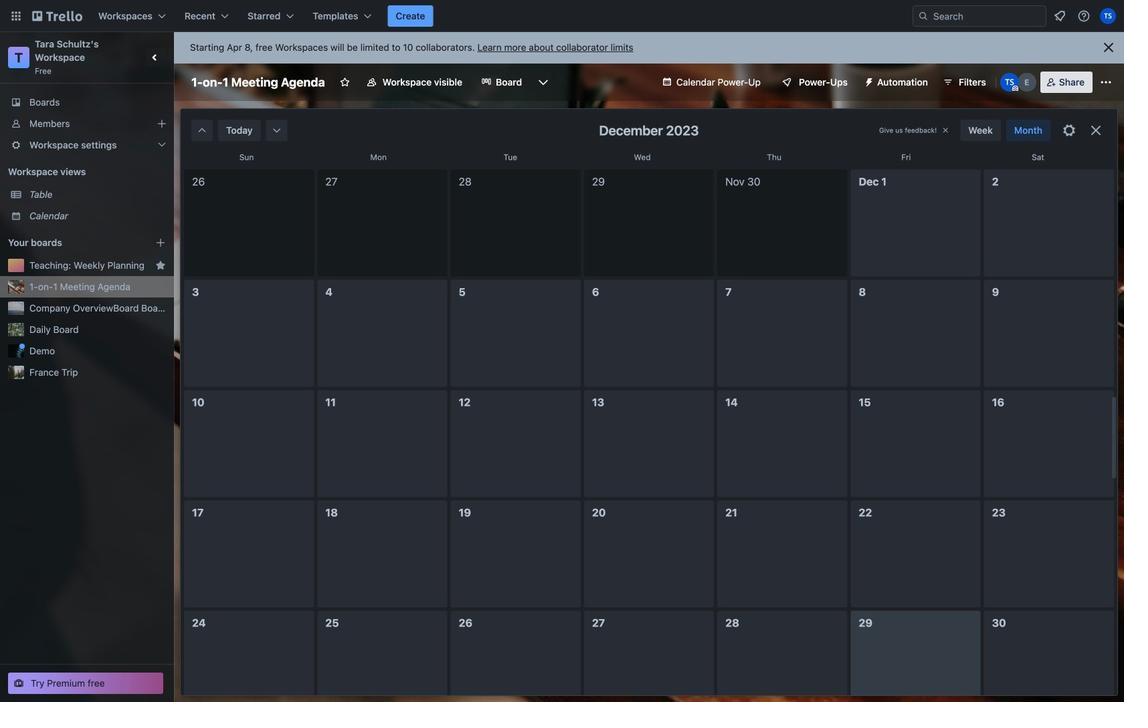 Task type: describe. For each thing, give the bounding box(es) containing it.
workspace navigation collapse icon image
[[146, 48, 165, 67]]

Search field
[[913, 5, 1047, 27]]

star or unstar board image
[[340, 77, 351, 88]]

back to home image
[[32, 5, 82, 27]]

sm image
[[195, 124, 209, 137]]

search image
[[919, 11, 929, 21]]

1 vertical spatial sm image
[[270, 124, 284, 137]]

show menu image
[[1100, 76, 1113, 89]]

this member is an admin of this board. image
[[1013, 86, 1019, 92]]

tara schultz (taraschultz7) image
[[1001, 73, 1020, 92]]

your boards with 6 items element
[[8, 235, 135, 251]]

0 vertical spatial sm image
[[859, 72, 878, 90]]



Task type: vqa. For each thing, say whether or not it's contained in the screenshot.
Customize views 'IMAGE'
yes



Task type: locate. For each thing, give the bounding box(es) containing it.
starred icon image
[[155, 260, 166, 271]]

customize views image
[[537, 76, 550, 89]]

1 horizontal spatial sm image
[[859, 72, 878, 90]]

0 notifications image
[[1052, 8, 1069, 24]]

Board name text field
[[185, 72, 332, 93]]

primary element
[[0, 0, 1125, 32]]

tara schultz (taraschultz7) image
[[1101, 8, 1117, 24]]

0 horizontal spatial sm image
[[270, 124, 284, 137]]

open information menu image
[[1078, 9, 1091, 23]]

add board image
[[155, 238, 166, 248]]

ethanhunt1 (ethanhunt117) image
[[1018, 73, 1037, 92]]

sm image
[[859, 72, 878, 90], [270, 124, 284, 137]]



